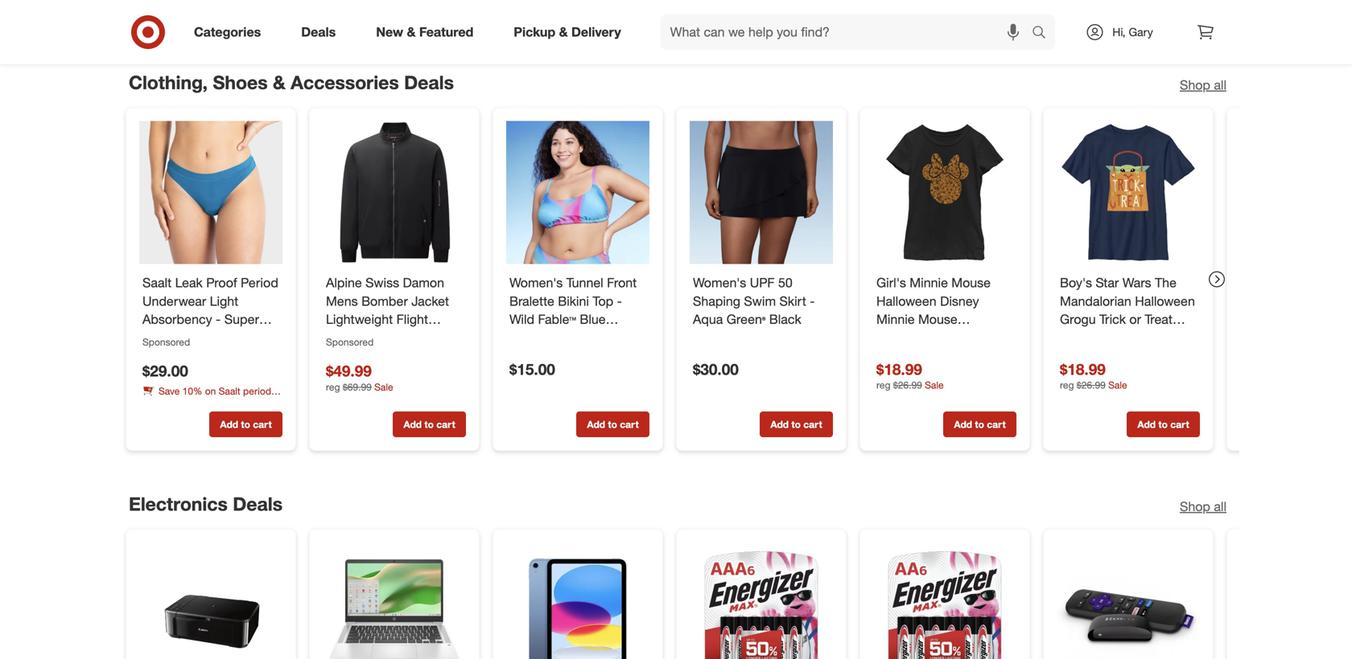 Task type: locate. For each thing, give the bounding box(es) containing it.
1 horizontal spatial -
[[617, 294, 622, 309]]

$18.99 down bag
[[1060, 360, 1106, 379]]

energizer max aaa batteries - alkaline battery image
[[690, 543, 833, 660], [690, 543, 833, 660]]

add to cart for women's tunnel front bralette bikini top - wild fable™ blue marble print
[[587, 419, 639, 431]]

$69.99
[[343, 381, 372, 393]]

to for women's upf 50 shaping swim skirt - aqua green® black
[[791, 419, 801, 431]]

search
[[1025, 26, 1063, 42]]

1 vertical spatial deals
[[404, 71, 454, 94]]

saalt up underwear at the left top
[[142, 275, 172, 291]]

& for new
[[407, 24, 416, 40]]

hi,
[[1112, 25, 1126, 39]]

What can we help you find? suggestions appear below search field
[[660, 14, 1036, 50]]

$30.00
[[693, 360, 739, 379]]

$49.99 reg $69.99 sale
[[326, 362, 393, 393]]

2 horizontal spatial &
[[559, 24, 568, 40]]

print
[[553, 330, 580, 346]]

women's
[[509, 275, 563, 291], [693, 275, 746, 291]]

6 add to cart from the left
[[1137, 419, 1189, 431]]

women's upf 50 shaping swim skirt - aqua green® black image
[[690, 121, 833, 264], [690, 121, 833, 264]]

1 horizontal spatial saalt
[[219, 385, 240, 398]]

4 add from the left
[[770, 419, 789, 431]]

0 horizontal spatial reg
[[326, 381, 340, 393]]

0 horizontal spatial shirt
[[983, 330, 1010, 346]]

women's up bralette
[[509, 275, 563, 291]]

6 add to cart button from the left
[[1127, 412, 1200, 438]]

t- inside the girl's minnie mouse halloween disney minnie mouse silhouette filled t-shirt
[[972, 330, 983, 346]]

women's tunnel front bralette bikini top - wild fable™ blue marble print image
[[506, 121, 649, 264], [506, 121, 649, 264]]

1 add to cart button from the left
[[209, 412, 282, 438]]

front
[[607, 275, 637, 291]]

all
[[1214, 77, 1227, 93], [1214, 499, 1227, 515]]

reg down silhouette
[[876, 380, 891, 392]]

2 t- from the left
[[1087, 330, 1098, 346]]

1 horizontal spatial &
[[407, 24, 416, 40]]

0 horizontal spatial t-
[[972, 330, 983, 346]]

2 add to cart from the left
[[403, 419, 455, 431]]

0 vertical spatial shop all link
[[1180, 76, 1227, 95]]

- for $30.00
[[810, 294, 815, 309]]

alpine swiss damon mens bomber jacket lightweight flight jacket windbreaker casual softshell coat image
[[323, 121, 466, 264], [323, 121, 466, 264]]

shirt inside the girl's minnie mouse halloween disney minnie mouse silhouette filled t-shirt
[[983, 330, 1010, 346]]

saalt right on
[[219, 385, 240, 398]]

$26.99 down silhouette
[[893, 380, 922, 392]]

1 add to cart from the left
[[220, 419, 272, 431]]

saalt inside save 10% on saalt period underwear
[[219, 385, 240, 398]]

2 halloween from the left
[[1135, 294, 1195, 309]]

0 horizontal spatial $18.99
[[876, 360, 922, 379]]

1 to from the left
[[241, 419, 250, 431]]

10%
[[182, 385, 202, 398]]

1 shop all from the top
[[1180, 77, 1227, 93]]

1 horizontal spatial $18.99 reg $26.99 sale
[[1060, 360, 1127, 392]]

$18.99 reg $26.99 sale for trick
[[1060, 360, 1127, 392]]

2 cart from the left
[[436, 419, 455, 431]]

deals link
[[287, 14, 356, 50]]

1 shop from the top
[[1180, 77, 1210, 93]]

- inside "women's upf 50 shaping swim skirt - aqua green® black"
[[810, 294, 815, 309]]

halloween down the
[[1135, 294, 1195, 309]]

mouse up filled
[[918, 312, 957, 328]]

$18.99 reg $26.99 sale for silhouette
[[876, 360, 944, 392]]

sale for silhouette
[[925, 380, 944, 392]]

reg
[[876, 380, 891, 392], [1060, 380, 1074, 392], [326, 381, 340, 393]]

- inside women's tunnel front bralette bikini top - wild fable™ blue marble print
[[617, 294, 622, 309]]

4 cart from the left
[[803, 419, 822, 431]]

sale down trick
[[1108, 380, 1127, 392]]

0 vertical spatial saalt
[[142, 275, 172, 291]]

deals down new & featured link
[[404, 71, 454, 94]]

t- inside boy's star wars the mandalorian halloween grogu trick or treat bag t-shirt
[[1087, 330, 1098, 346]]

skirt
[[779, 294, 806, 309]]

2 all from the top
[[1214, 499, 1227, 515]]

5 add to cart from the left
[[954, 419, 1006, 431]]

0 vertical spatial minnie
[[910, 275, 948, 291]]

to for women's tunnel front bralette bikini top - wild fable™ blue marble print
[[608, 419, 617, 431]]

add for saalt leak proof period underwear light absorbency - super soft modal comfort thong
[[220, 419, 238, 431]]

women's for $15.00
[[509, 275, 563, 291]]

cart for women's tunnel front bralette bikini top - wild fable™ blue marble print
[[620, 419, 639, 431]]

t- right filled
[[972, 330, 983, 346]]

mouse
[[952, 275, 991, 291], [918, 312, 957, 328]]

0 vertical spatial all
[[1214, 77, 1227, 93]]

2 add to cart button from the left
[[393, 412, 466, 438]]

1 vertical spatial shop all
[[1180, 499, 1227, 515]]

$18.99 down silhouette
[[876, 360, 922, 379]]

1 halloween from the left
[[876, 294, 937, 309]]

sale right $69.99
[[374, 381, 393, 393]]

reg for boy's star wars the mandalorian halloween grogu trick or treat bag t-shirt
[[1060, 380, 1074, 392]]

to for boy's star wars the mandalorian halloween grogu trick or treat bag t-shirt
[[1158, 419, 1168, 431]]

delivery
[[571, 24, 621, 40]]

sale
[[925, 380, 944, 392], [1108, 380, 1127, 392], [374, 381, 393, 393]]

deals right electronics
[[233, 493, 283, 516]]

0 vertical spatial shop all
[[1180, 77, 1227, 93]]

1 vertical spatial jacket
[[326, 330, 364, 346]]

deals up accessories in the left of the page
[[301, 24, 336, 40]]

saalt leak proof period underwear light absorbency - super soft modal comfort thong image
[[139, 121, 282, 264], [139, 121, 282, 264]]

2 horizontal spatial sale
[[1108, 380, 1127, 392]]

shop all link
[[1180, 76, 1227, 95], [1180, 498, 1227, 517]]

saalt inside saalt leak proof period underwear light absorbency - super soft modal comfort thong
[[142, 275, 172, 291]]

0 horizontal spatial $26.99
[[893, 380, 922, 392]]

fable™
[[538, 312, 576, 328]]

new
[[376, 24, 403, 40]]

2 horizontal spatial deals
[[404, 71, 454, 94]]

2 vertical spatial deals
[[233, 493, 283, 516]]

1 $26.99 from the left
[[893, 380, 922, 392]]

sponsored up casual
[[326, 336, 374, 349]]

boy's star wars the mandalorian halloween grogu trick or treat bag t-shirt image
[[1057, 121, 1200, 264], [1057, 121, 1200, 264]]

girl's minnie mouse halloween disney minnie mouse silhouette filled t-shirt
[[876, 275, 1010, 346]]

2 shirt from the left
[[1098, 330, 1125, 346]]

add to cart button
[[209, 412, 282, 438], [393, 412, 466, 438], [576, 412, 649, 438], [760, 412, 833, 438], [943, 412, 1016, 438], [1127, 412, 1200, 438]]

1 vertical spatial shop all link
[[1180, 498, 1227, 517]]

women's inside "women's upf 50 shaping swim skirt - aqua green® black"
[[693, 275, 746, 291]]

6 to from the left
[[1158, 419, 1168, 431]]

reg for girl's minnie mouse halloween disney minnie mouse silhouette filled t-shirt
[[876, 380, 891, 392]]

shop all for clothing, shoes & accessories deals
[[1180, 77, 1227, 93]]

1 horizontal spatial reg
[[876, 380, 891, 392]]

$26.99 down bag
[[1077, 380, 1106, 392]]

canon pixma mg3620 wireless inkjet all-in-one printer - black (0515c002) image
[[139, 543, 282, 660], [139, 543, 282, 660]]

1 shop all link from the top
[[1180, 76, 1227, 95]]

women's up shaping on the top
[[693, 275, 746, 291]]

2 add from the left
[[403, 419, 422, 431]]

shirt right filled
[[983, 330, 1010, 346]]

3 to from the left
[[608, 419, 617, 431]]

1 horizontal spatial halloween
[[1135, 294, 1195, 309]]

0 vertical spatial jacket
[[411, 294, 449, 309]]

electronics
[[129, 493, 228, 516]]

add to cart button for boy's star wars the mandalorian halloween grogu trick or treat bag t-shirt
[[1127, 412, 1200, 438]]

1 horizontal spatial t-
[[1087, 330, 1098, 346]]

saalt
[[142, 275, 172, 291], [219, 385, 240, 398]]

disney
[[940, 294, 979, 309]]

1 all from the top
[[1214, 77, 1227, 93]]

2 shop from the top
[[1180, 499, 1210, 515]]

1 horizontal spatial $26.99
[[1077, 380, 1106, 392]]

$18.99 reg $26.99 sale
[[876, 360, 944, 392], [1060, 360, 1127, 392]]

mouse up 'disney'
[[952, 275, 991, 291]]

add
[[220, 419, 238, 431], [403, 419, 422, 431], [587, 419, 605, 431], [770, 419, 789, 431], [954, 419, 972, 431], [1137, 419, 1156, 431]]

reg inside '$49.99 reg $69.99 sale'
[[326, 381, 340, 393]]

1 vertical spatial all
[[1214, 499, 1227, 515]]

5 cart from the left
[[987, 419, 1006, 431]]

shop
[[1180, 77, 1210, 93], [1180, 499, 1210, 515]]

swiss
[[365, 275, 399, 291]]

sponsored
[[142, 336, 190, 349], [326, 336, 374, 349]]

& right new
[[407, 24, 416, 40]]

minnie up silhouette
[[876, 312, 915, 328]]

accessories
[[291, 71, 399, 94]]

2 to from the left
[[424, 419, 434, 431]]

add for women's tunnel front bralette bikini top - wild fable™ blue marble print
[[587, 419, 605, 431]]

0 horizontal spatial $18.99 reg $26.99 sale
[[876, 360, 944, 392]]

1 women's from the left
[[509, 275, 563, 291]]

1 horizontal spatial sale
[[925, 380, 944, 392]]

add for girl's minnie mouse halloween disney minnie mouse silhouette filled t-shirt
[[954, 419, 972, 431]]

on
[[205, 385, 216, 398]]

$18.99 reg $26.99 sale down bag
[[1060, 360, 1127, 392]]

0 horizontal spatial -
[[216, 312, 221, 328]]

- right top at top
[[617, 294, 622, 309]]

2 $26.99 from the left
[[1077, 380, 1106, 392]]

leak
[[175, 275, 203, 291]]

0 horizontal spatial saalt
[[142, 275, 172, 291]]

cart for women's upf 50 shaping swim skirt - aqua green® black
[[803, 419, 822, 431]]

1 sponsored from the left
[[142, 336, 190, 349]]

reg down $49.99
[[326, 381, 340, 393]]

0 horizontal spatial women's
[[509, 275, 563, 291]]

1 vertical spatial saalt
[[219, 385, 240, 398]]

girl's
[[876, 275, 906, 291]]

3 cart from the left
[[620, 419, 639, 431]]

1 horizontal spatial jacket
[[411, 294, 449, 309]]

6 cart from the left
[[1170, 419, 1189, 431]]

6 add from the left
[[1137, 419, 1156, 431]]

halloween inside boy's star wars the mandalorian halloween grogu trick or treat bag t-shirt
[[1135, 294, 1195, 309]]

halloween down girl's
[[876, 294, 937, 309]]

4 add to cart from the left
[[770, 419, 822, 431]]

minnie
[[910, 275, 948, 291], [876, 312, 915, 328]]

t- right bag
[[1087, 330, 1098, 346]]

shop for clothing, shoes & accessories deals
[[1180, 77, 1210, 93]]

treat
[[1145, 312, 1173, 328]]

shaping
[[693, 294, 740, 309]]

1 vertical spatial shop
[[1180, 499, 1210, 515]]

2 shop all from the top
[[1180, 499, 1227, 515]]

1 vertical spatial mouse
[[918, 312, 957, 328]]

minnie up 'disney'
[[910, 275, 948, 291]]

1 add from the left
[[220, 419, 238, 431]]

add for alpine swiss damon mens bomber jacket lightweight flight jacket windbreaker casual softshell coat
[[403, 419, 422, 431]]

2 sponsored from the left
[[326, 336, 374, 349]]

sponsored up thong
[[142, 336, 190, 349]]

search button
[[1025, 14, 1063, 53]]

to
[[241, 419, 250, 431], [424, 419, 434, 431], [608, 419, 617, 431], [791, 419, 801, 431], [975, 419, 984, 431], [1158, 419, 1168, 431]]

bralette
[[509, 294, 554, 309]]

saalt leak proof period underwear light absorbency - super soft modal comfort thong
[[142, 275, 278, 364]]

& for pickup
[[559, 24, 568, 40]]

2 horizontal spatial -
[[810, 294, 815, 309]]

0 vertical spatial shop
[[1180, 77, 1210, 93]]

jacket
[[411, 294, 449, 309], [326, 330, 364, 346]]

apple ipad 10.9-inch wi-fi (2022, 10th generation) image
[[506, 543, 649, 660], [506, 543, 649, 660]]

5 add to cart button from the left
[[943, 412, 1016, 438]]

trick
[[1099, 312, 1126, 328]]

roku express hd streaming device with high-speed hdmi cable, simple remote, and wi-fi - black image
[[1057, 543, 1200, 660], [1057, 543, 1200, 660]]

5 to from the left
[[975, 419, 984, 431]]

& right shoes
[[273, 71, 286, 94]]

1 horizontal spatial $18.99
[[1060, 360, 1106, 379]]

energizer max aa batteries - alkaline battery image
[[873, 543, 1016, 660], [873, 543, 1016, 660]]

save
[[159, 385, 180, 398]]

shop all for electronics deals
[[1180, 499, 1227, 515]]

jacket up casual
[[326, 330, 364, 346]]

shop all link for clothing, shoes & accessories deals
[[1180, 76, 1227, 95]]

- down light on the left top of page
[[216, 312, 221, 328]]

featured
[[419, 24, 473, 40]]

shop all link for electronics deals
[[1180, 498, 1227, 517]]

reg down bag
[[1060, 380, 1074, 392]]

0 horizontal spatial sale
[[374, 381, 393, 393]]

top
[[593, 294, 613, 309]]

hp 14" chromebook laptop – intel pentium processor – 4gb ram – 128gb flash storage – teal (14a-na0062tg) image
[[323, 543, 466, 660], [323, 543, 466, 660]]

t-
[[972, 330, 983, 346], [1087, 330, 1098, 346]]

1 horizontal spatial sponsored
[[326, 336, 374, 349]]

& right pickup
[[559, 24, 568, 40]]

add to cart button for women's upf 50 shaping swim skirt - aqua green® black
[[760, 412, 833, 438]]

mandalorian
[[1060, 294, 1131, 309]]

girl's minnie mouse halloween disney minnie mouse silhouette filled t-shirt image
[[873, 121, 1016, 264], [873, 121, 1016, 264]]

1 $18.99 reg $26.99 sale from the left
[[876, 360, 944, 392]]

jacket down the damon
[[411, 294, 449, 309]]

4 to from the left
[[791, 419, 801, 431]]

0 vertical spatial deals
[[301, 24, 336, 40]]

1 horizontal spatial deals
[[301, 24, 336, 40]]

1 t- from the left
[[972, 330, 983, 346]]

1 horizontal spatial women's
[[693, 275, 746, 291]]

0 horizontal spatial halloween
[[876, 294, 937, 309]]

2 $18.99 reg $26.99 sale from the left
[[1060, 360, 1127, 392]]

damon
[[403, 275, 444, 291]]

2 $18.99 from the left
[[1060, 360, 1106, 379]]

$18.99
[[876, 360, 922, 379], [1060, 360, 1106, 379]]

women's inside women's tunnel front bralette bikini top - wild fable™ blue marble print
[[509, 275, 563, 291]]

2 horizontal spatial reg
[[1060, 380, 1074, 392]]

- right "skirt"
[[810, 294, 815, 309]]

sale down filled
[[925, 380, 944, 392]]

- for $15.00
[[617, 294, 622, 309]]

shop for electronics deals
[[1180, 499, 1210, 515]]

0 horizontal spatial sponsored
[[142, 336, 190, 349]]

3 add to cart from the left
[[587, 419, 639, 431]]

1 shirt from the left
[[983, 330, 1010, 346]]

$26.99 for girl's minnie mouse halloween disney minnie mouse silhouette filled t-shirt
[[893, 380, 922, 392]]

shirt down trick
[[1098, 330, 1125, 346]]

pickup & delivery
[[514, 24, 621, 40]]

all for electronics deals
[[1214, 499, 1227, 515]]

1 cart from the left
[[253, 419, 272, 431]]

2 women's from the left
[[693, 275, 746, 291]]

3 add from the left
[[587, 419, 605, 431]]

-
[[617, 294, 622, 309], [810, 294, 815, 309], [216, 312, 221, 328]]

aqua
[[693, 312, 723, 328]]

3 add to cart button from the left
[[576, 412, 649, 438]]

1 horizontal spatial shirt
[[1098, 330, 1125, 346]]

$29.00
[[142, 362, 188, 381]]

2 shop all link from the top
[[1180, 498, 1227, 517]]

women's upf 50 shaping swim skirt - aqua green® black link
[[693, 274, 830, 329]]

$18.99 reg $26.99 sale down silhouette
[[876, 360, 944, 392]]

add to cart for saalt leak proof period underwear light absorbency - super soft modal comfort thong
[[220, 419, 272, 431]]

5 add from the left
[[954, 419, 972, 431]]

alpine swiss damon mens bomber jacket lightweight flight jacket windbreaker casual softshell coat
[[326, 275, 450, 364]]

mens
[[326, 294, 358, 309]]

0 horizontal spatial deals
[[233, 493, 283, 516]]

women's upf 50 shaping swim skirt - aqua green® black
[[693, 275, 815, 328]]

4 add to cart button from the left
[[760, 412, 833, 438]]

1 $18.99 from the left
[[876, 360, 922, 379]]

underwear
[[142, 399, 189, 411]]

cart for alpine swiss damon mens bomber jacket lightweight flight jacket windbreaker casual softshell coat
[[436, 419, 455, 431]]



Task type: describe. For each thing, give the bounding box(es) containing it.
blue
[[580, 312, 606, 328]]

hi, gary
[[1112, 25, 1153, 39]]

clothing, shoes & accessories deals
[[129, 71, 454, 94]]

or
[[1129, 312, 1141, 328]]

bag
[[1060, 330, 1083, 346]]

thong
[[142, 349, 179, 364]]

halloween inside the girl's minnie mouse halloween disney minnie mouse silhouette filled t-shirt
[[876, 294, 937, 309]]

1 vertical spatial minnie
[[876, 312, 915, 328]]

sale for trick
[[1108, 380, 1127, 392]]

add to cart button for saalt leak proof period underwear light absorbency - super soft modal comfort thong
[[209, 412, 282, 438]]

shoes
[[213, 71, 268, 94]]

super
[[224, 312, 259, 328]]

boy's star wars the mandalorian halloween grogu trick or treat bag t-shirt link
[[1060, 274, 1197, 346]]

cart for saalt leak proof period underwear light absorbency - super soft modal comfort thong
[[253, 419, 272, 431]]

softshell
[[369, 349, 419, 364]]

flight
[[396, 312, 428, 328]]

marble
[[509, 330, 549, 346]]

new & featured link
[[362, 14, 494, 50]]

add to cart for girl's minnie mouse halloween disney minnie mouse silhouette filled t-shirt
[[954, 419, 1006, 431]]

add to cart button for girl's minnie mouse halloween disney minnie mouse silhouette filled t-shirt
[[943, 412, 1016, 438]]

silhouette
[[876, 330, 934, 346]]

$49.99
[[326, 362, 372, 381]]

cart for boy's star wars the mandalorian halloween grogu trick or treat bag t-shirt
[[1170, 419, 1189, 431]]

wars
[[1122, 275, 1151, 291]]

bomber
[[361, 294, 408, 309]]

to for alpine swiss damon mens bomber jacket lightweight flight jacket windbreaker casual softshell coat
[[424, 419, 434, 431]]

girl's minnie mouse halloween disney minnie mouse silhouette filled t-shirt link
[[876, 274, 1013, 346]]

add to cart for alpine swiss damon mens bomber jacket lightweight flight jacket windbreaker casual softshell coat
[[403, 419, 455, 431]]

period
[[243, 385, 271, 398]]

lightweight
[[326, 312, 393, 328]]

$18.99 for girl's minnie mouse halloween disney minnie mouse silhouette filled t-shirt
[[876, 360, 922, 379]]

casual
[[326, 349, 365, 364]]

add to cart button for alpine swiss damon mens bomber jacket lightweight flight jacket windbreaker casual softshell coat
[[393, 412, 466, 438]]

absorbency
[[142, 312, 212, 328]]

new & featured
[[376, 24, 473, 40]]

- inside saalt leak proof period underwear light absorbency - super soft modal comfort thong
[[216, 312, 221, 328]]

alpine
[[326, 275, 362, 291]]

0 horizontal spatial jacket
[[326, 330, 364, 346]]

categories link
[[180, 14, 281, 50]]

categories
[[194, 24, 261, 40]]

add to cart button for women's tunnel front bralette bikini top - wild fable™ blue marble print
[[576, 412, 649, 438]]

women's for $30.00
[[693, 275, 746, 291]]

women's tunnel front bralette bikini top - wild fable™ blue marble print link
[[509, 274, 646, 346]]

save 10% on saalt period underwear button
[[142, 385, 282, 411]]

clothing,
[[129, 71, 208, 94]]

the
[[1155, 275, 1177, 291]]

sale inside '$49.99 reg $69.99 sale'
[[374, 381, 393, 393]]

pickup & delivery link
[[500, 14, 641, 50]]

green®
[[727, 312, 766, 328]]

to for saalt leak proof period underwear light absorbency - super soft modal comfort thong
[[241, 419, 250, 431]]

0 horizontal spatial &
[[273, 71, 286, 94]]

add to cart for women's upf 50 shaping swim skirt - aqua green® black
[[770, 419, 822, 431]]

wild
[[509, 312, 534, 328]]

boy's
[[1060, 275, 1092, 291]]

sponsored for $49.99
[[326, 336, 374, 349]]

sponsored for $29.00
[[142, 336, 190, 349]]

comfort
[[210, 330, 257, 346]]

add for boy's star wars the mandalorian halloween grogu trick or treat bag t-shirt
[[1137, 419, 1156, 431]]

underwear
[[142, 294, 206, 309]]

boy's star wars the mandalorian halloween grogu trick or treat bag t-shirt
[[1060, 275, 1195, 346]]

period
[[241, 275, 278, 291]]

swim
[[744, 294, 776, 309]]

pickup
[[514, 24, 555, 40]]

upf
[[750, 275, 775, 291]]

tunnel
[[566, 275, 603, 291]]

filled
[[938, 330, 968, 346]]

$15.00
[[509, 360, 555, 379]]

alpine swiss damon mens bomber jacket lightweight flight jacket windbreaker casual softshell coat link
[[326, 274, 463, 364]]

0 vertical spatial mouse
[[952, 275, 991, 291]]

shirt inside boy's star wars the mandalorian halloween grogu trick or treat bag t-shirt
[[1098, 330, 1125, 346]]

$26.99 for boy's star wars the mandalorian halloween grogu trick or treat bag t-shirt
[[1077, 380, 1106, 392]]

light
[[210, 294, 238, 309]]

all for clothing, shoes & accessories deals
[[1214, 77, 1227, 93]]

modal
[[170, 330, 206, 346]]

gary
[[1129, 25, 1153, 39]]

grogu
[[1060, 312, 1096, 328]]

windbreaker
[[367, 330, 440, 346]]

$18.99 for boy's star wars the mandalorian halloween grogu trick or treat bag t-shirt
[[1060, 360, 1106, 379]]

coat
[[423, 349, 450, 364]]

add for women's upf 50 shaping swim skirt - aqua green® black
[[770, 419, 789, 431]]

black
[[769, 312, 801, 328]]

add to cart for boy's star wars the mandalorian halloween grogu trick or treat bag t-shirt
[[1137, 419, 1189, 431]]

women's tunnel front bralette bikini top - wild fable™ blue marble print
[[509, 275, 637, 346]]

to for girl's minnie mouse halloween disney minnie mouse silhouette filled t-shirt
[[975, 419, 984, 431]]

star
[[1096, 275, 1119, 291]]

saalt leak proof period underwear light absorbency - super soft modal comfort thong link
[[142, 274, 279, 364]]

50
[[778, 275, 793, 291]]

save 10% on saalt period underwear
[[142, 385, 271, 411]]

electronics deals
[[129, 493, 283, 516]]

soft
[[142, 330, 166, 346]]

proof
[[206, 275, 237, 291]]

cart for girl's minnie mouse halloween disney minnie mouse silhouette filled t-shirt
[[987, 419, 1006, 431]]



Task type: vqa. For each thing, say whether or not it's contained in the screenshot.
the right -
yes



